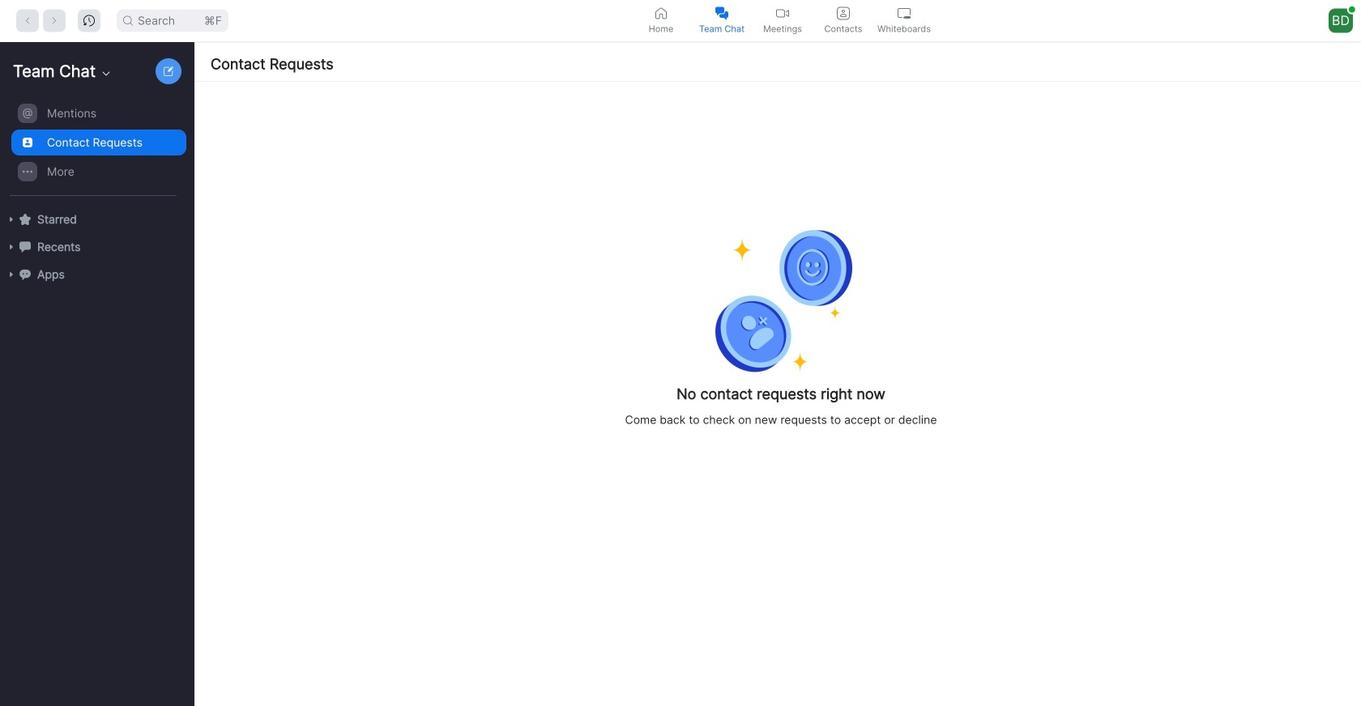 Task type: locate. For each thing, give the bounding box(es) containing it.
whiteboard small image
[[898, 7, 911, 20]]

online image
[[1349, 6, 1356, 13]]

whiteboard small image
[[898, 7, 911, 20]]

chatbot image
[[19, 269, 31, 280], [19, 269, 31, 280]]

starred tree item
[[6, 206, 186, 233]]

group
[[0, 99, 186, 196]]

profile contact image
[[837, 7, 850, 20]]

tree
[[0, 97, 191, 305]]

video on image
[[776, 7, 789, 20], [776, 7, 789, 20]]

history image
[[83, 15, 95, 26], [83, 15, 95, 26]]

star image
[[19, 214, 31, 225]]

chevron down small image
[[100, 67, 113, 80], [100, 67, 113, 80]]

triangle right image
[[6, 215, 16, 224], [6, 215, 16, 224], [6, 242, 16, 252], [6, 242, 16, 252], [6, 270, 16, 280], [6, 270, 16, 280]]

recents tree item
[[6, 233, 186, 261]]

home small image
[[655, 7, 668, 20], [655, 7, 668, 20]]

magnifier image
[[123, 16, 133, 26], [123, 16, 133, 26]]

team chat image
[[716, 7, 729, 20]]

new image
[[164, 66, 173, 76]]

tab list
[[631, 0, 935, 41]]

chat image
[[19, 241, 31, 253], [19, 241, 31, 253]]



Task type: vqa. For each thing, say whether or not it's contained in the screenshot.
Setting image
no



Task type: describe. For each thing, give the bounding box(es) containing it.
profile contact image
[[837, 7, 850, 20]]

team chat image
[[716, 7, 729, 20]]

online image
[[1349, 6, 1356, 13]]

apps tree item
[[6, 261, 186, 288]]

new image
[[164, 66, 173, 76]]

star image
[[19, 214, 31, 225]]



